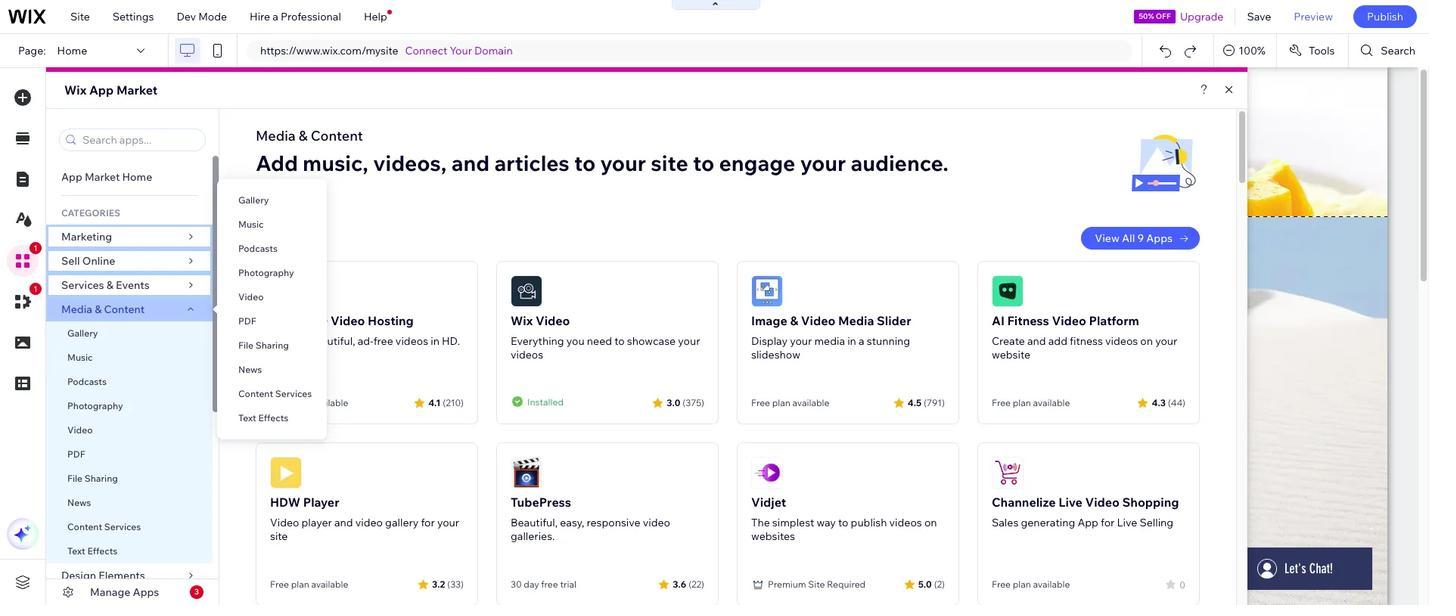 Task type: locate. For each thing, give the bounding box(es) containing it.
0 vertical spatial content services
[[238, 388, 312, 400]]

& inside the media & content add music, videos, and articles to your site to engage your audience.
[[299, 127, 308, 145]]

podcasts down media & content
[[67, 376, 107, 387]]

and right the 'videos,' at the left top
[[451, 150, 490, 176]]

market up search apps... field
[[116, 82, 158, 98]]

home
[[57, 44, 87, 58], [122, 170, 152, 184]]

text for bottom gallery link news link text effects link
[[67, 546, 85, 557]]

wix for wix app market
[[64, 82, 87, 98]]

1 horizontal spatial on
[[1141, 334, 1153, 348]]

podcasts link down media & content link
[[46, 370, 213, 394]]

1 horizontal spatial app
[[89, 82, 114, 98]]

podcasts link
[[217, 237, 327, 261], [46, 370, 213, 394]]

plan down beautiful,
[[291, 397, 309, 409]]

app up categories
[[61, 170, 82, 184]]

site
[[70, 10, 90, 23], [808, 579, 825, 590]]

video left gallery
[[355, 516, 383, 530]]

effects up hdw player logo
[[258, 412, 289, 424]]

image
[[751, 313, 788, 328]]

3.6 (22)
[[673, 579, 705, 590]]

1 horizontal spatial and
[[451, 150, 490, 176]]

text effects link up hdw player logo
[[217, 406, 327, 431]]

1 horizontal spatial photography link
[[217, 261, 327, 285]]

0 vertical spatial music
[[238, 219, 264, 230]]

text effects up design elements
[[67, 546, 118, 557]]

upgrade
[[1180, 10, 1224, 23]]

site left settings at the left of page
[[70, 10, 90, 23]]

news link down iplayerhd
[[217, 358, 327, 382]]

a right hire
[[273, 10, 278, 23]]

photography link for podcasts "link" for video link for pdf link corresponding to news link for right gallery link
[[217, 261, 327, 285]]

1 horizontal spatial pdf link
[[217, 310, 327, 334]]

and
[[451, 150, 490, 176], [1028, 334, 1046, 348], [334, 516, 353, 530]]

2 in from the left
[[848, 334, 857, 348]]

1 horizontal spatial content services
[[238, 388, 312, 400]]

in right media
[[848, 334, 857, 348]]

podcasts up iplayerhd video hosting logo
[[238, 243, 278, 254]]

1 horizontal spatial content services link
[[217, 382, 327, 406]]

content services link for bottom gallery link news link
[[46, 515, 213, 540]]

ai fitness video platform create and add fitness videos on your website
[[992, 313, 1178, 362]]

0 horizontal spatial and
[[334, 516, 353, 530]]

free plan available for slider
[[751, 397, 830, 409]]

publish button
[[1354, 5, 1417, 28]]

1 horizontal spatial text effects
[[238, 412, 289, 424]]

1 horizontal spatial wix
[[511, 313, 533, 328]]

0 vertical spatial 1
[[33, 244, 38, 253]]

sharing for pdf link corresponding to news link for right gallery link
[[256, 340, 289, 351]]

videos
[[396, 334, 428, 348], [1106, 334, 1138, 348], [511, 348, 543, 362], [890, 516, 922, 530]]

0 horizontal spatial pdf
[[67, 449, 85, 460]]

to left engage
[[693, 150, 715, 176]]

1 vertical spatial 1
[[33, 285, 38, 294]]

0 horizontal spatial gallery
[[67, 328, 98, 339]]

1 vertical spatial podcasts
[[67, 376, 107, 387]]

videos down hosting
[[396, 334, 428, 348]]

0 horizontal spatial text effects
[[67, 546, 118, 557]]

1 horizontal spatial news
[[238, 364, 262, 375]]

showcase
[[627, 334, 676, 348]]

gallery link
[[217, 188, 327, 213], [46, 322, 213, 346]]

videos down platform
[[1106, 334, 1138, 348]]

fitness
[[1008, 313, 1049, 328]]

audience.
[[851, 150, 949, 176]]

1 left the marketing
[[33, 244, 38, 253]]

wix for wix video everything you need to showcase your videos
[[511, 313, 533, 328]]

0 horizontal spatial music
[[67, 352, 93, 363]]

1 vertical spatial photography link
[[46, 394, 213, 418]]

on inside ai fitness video platform create and add fitness videos on your website
[[1141, 334, 1153, 348]]

video inside channelize live video shopping sales generating app for live selling
[[1085, 495, 1120, 510]]

effects up design elements
[[87, 546, 118, 557]]

free plan available down beautiful,
[[270, 397, 348, 409]]

& up music,
[[299, 127, 308, 145]]

0 horizontal spatial wix
[[64, 82, 87, 98]]

0 vertical spatial home
[[57, 44, 87, 58]]

2 1 button from the top
[[7, 283, 42, 318]]

50%
[[1139, 11, 1154, 21]]

preview button
[[1283, 0, 1345, 33]]

& right image
[[790, 313, 799, 328]]

text for text effects link corresponding to news link for right gallery link
[[238, 412, 256, 424]]

home down search apps... field
[[122, 170, 152, 184]]

0 horizontal spatial pdf link
[[46, 443, 213, 467]]

available down slideshow
[[793, 397, 830, 409]]

0 horizontal spatial photography
[[67, 400, 123, 412]]

videos right 'publish'
[[890, 516, 922, 530]]

gallery
[[238, 194, 269, 206], [67, 328, 98, 339]]

your inside wix video everything you need to showcase your videos
[[678, 334, 700, 348]]

dev
[[177, 10, 196, 23]]

on inside vidjet the simplest way to publish videos on websites
[[925, 516, 937, 530]]

gallery link down add
[[217, 188, 327, 213]]

plan down player
[[291, 579, 309, 590]]

media for media & content add music, videos, and articles to your site to engage your audience.
[[256, 127, 296, 145]]

music for right gallery link
[[238, 219, 264, 230]]

0 vertical spatial text effects link
[[217, 406, 327, 431]]

trial
[[560, 579, 577, 590]]

to right need
[[615, 334, 625, 348]]

gallery down add
[[238, 194, 269, 206]]

& inside services & events link
[[106, 278, 113, 292]]

0 vertical spatial text
[[238, 412, 256, 424]]

video inside image & video media slider display your media in a stunning slideshow
[[801, 313, 836, 328]]

services & events
[[61, 278, 150, 292]]

hdw player video player and video gallery for your site
[[270, 495, 459, 543]]

0 vertical spatial sharing
[[256, 340, 289, 351]]

0 vertical spatial gallery link
[[217, 188, 327, 213]]

0 horizontal spatial for
[[421, 516, 435, 530]]

media
[[815, 334, 845, 348]]

content services for bottom gallery link news link
[[67, 521, 141, 533]]

1 horizontal spatial video
[[643, 516, 670, 530]]

0 horizontal spatial live
[[1059, 495, 1083, 510]]

1 horizontal spatial gallery link
[[217, 188, 327, 213]]

2 vertical spatial app
[[1078, 516, 1099, 530]]

news
[[238, 364, 262, 375], [67, 497, 91, 509]]

(44)
[[1168, 397, 1186, 408]]

to
[[574, 150, 596, 176], [693, 150, 715, 176], [615, 334, 625, 348], [838, 516, 849, 530]]

1 horizontal spatial site
[[651, 150, 688, 176]]

& for services & events
[[106, 278, 113, 292]]

(33)
[[447, 579, 464, 590]]

free for iplayerhd
[[270, 397, 289, 409]]

wix video logo image
[[511, 275, 543, 307]]

0 vertical spatial file sharing
[[238, 340, 289, 351]]

1 vertical spatial gallery
[[67, 328, 98, 339]]

podcasts link up iplayerhd video hosting logo
[[217, 237, 327, 261]]

& down services & events
[[95, 303, 102, 316]]

apps down elements
[[133, 586, 159, 599]]

1 horizontal spatial pdf
[[238, 316, 256, 327]]

& inside image & video media slider display your media in a stunning slideshow
[[790, 313, 799, 328]]

0 horizontal spatial content services
[[67, 521, 141, 533]]

1 horizontal spatial text
[[238, 412, 256, 424]]

text effects link for news link for right gallery link
[[217, 406, 327, 431]]

free plan available
[[270, 397, 348, 409], [751, 397, 830, 409], [992, 397, 1070, 409], [270, 579, 348, 590], [992, 579, 1070, 590]]

design
[[61, 569, 96, 583]]

for left the selling
[[1101, 516, 1115, 530]]

text effects link
[[217, 406, 327, 431], [46, 540, 213, 564]]

market up categories
[[85, 170, 120, 184]]

available down add
[[1033, 397, 1070, 409]]

2 horizontal spatial and
[[1028, 334, 1046, 348]]

wix app market
[[64, 82, 158, 98]]

iplayerhd
[[270, 313, 328, 328]]

display down image
[[751, 334, 788, 348]]

text effects link for bottom gallery link news link
[[46, 540, 213, 564]]

display down iplayerhd
[[270, 334, 306, 348]]

in inside image & video media slider display your media in a stunning slideshow
[[848, 334, 857, 348]]

gallery down media & content
[[67, 328, 98, 339]]

home up wix app market
[[57, 44, 87, 58]]

easy,
[[560, 516, 585, 530]]

media up add
[[256, 127, 296, 145]]

2 1 from the top
[[33, 285, 38, 294]]

media down services & events
[[61, 303, 92, 316]]

music down add
[[238, 219, 264, 230]]

1 vertical spatial text effects
[[67, 546, 118, 557]]

1 left services & events
[[33, 285, 38, 294]]

in inside 'iplayerhd video hosting display beautiful, ad-free videos in hd.'
[[431, 334, 440, 348]]

content services link for news link for right gallery link
[[217, 382, 327, 406]]

free plan available down slideshow
[[751, 397, 830, 409]]

1 vertical spatial effects
[[87, 546, 118, 557]]

media inside image & video media slider display your media in a stunning slideshow
[[838, 313, 874, 328]]

gallery for right gallery link
[[238, 194, 269, 206]]

your
[[600, 150, 646, 176], [800, 150, 846, 176], [678, 334, 700, 348], [790, 334, 812, 348], [1156, 334, 1178, 348], [437, 516, 459, 530]]

search
[[1381, 44, 1416, 58]]

available for platform
[[1033, 397, 1070, 409]]

100% button
[[1215, 34, 1277, 67]]

live
[[1059, 495, 1083, 510], [1117, 516, 1138, 530]]

2 for from the left
[[1101, 516, 1115, 530]]

0 vertical spatial pdf link
[[217, 310, 327, 334]]

0 horizontal spatial photography link
[[46, 394, 213, 418]]

mode
[[198, 10, 227, 23]]

0 vertical spatial photography link
[[217, 261, 327, 285]]

0 horizontal spatial display
[[270, 334, 306, 348]]

0 horizontal spatial sharing
[[85, 473, 118, 484]]

1 horizontal spatial podcasts link
[[217, 237, 327, 261]]

free
[[270, 397, 289, 409], [751, 397, 770, 409], [992, 397, 1011, 409], [270, 579, 289, 590], [992, 579, 1011, 590]]

0 vertical spatial file sharing link
[[217, 334, 327, 358]]

1 horizontal spatial in
[[848, 334, 857, 348]]

1 horizontal spatial video link
[[217, 285, 327, 310]]

display inside image & video media slider display your media in a stunning slideshow
[[751, 334, 788, 348]]

image & video media slider display your media in a stunning slideshow
[[751, 313, 912, 362]]

services down beautiful,
[[275, 388, 312, 400]]

available down beautiful,
[[311, 397, 348, 409]]

free for hdw
[[270, 579, 289, 590]]

0 vertical spatial on
[[1141, 334, 1153, 348]]

2 horizontal spatial app
[[1078, 516, 1099, 530]]

music link for podcasts "link" for video link for pdf link corresponding to news link for right gallery link
[[217, 213, 327, 237]]

0 vertical spatial podcasts
[[238, 243, 278, 254]]

view all 9 apps link
[[1082, 227, 1200, 250]]

for right gallery
[[421, 516, 435, 530]]

1 horizontal spatial gallery
[[238, 194, 269, 206]]

4.5 (791)
[[908, 397, 945, 408]]

& inside media & content link
[[95, 303, 102, 316]]

manage
[[90, 586, 130, 599]]

to right way
[[838, 516, 849, 530]]

1 horizontal spatial file
[[238, 340, 254, 351]]

2 display from the left
[[751, 334, 788, 348]]

free for ai
[[992, 397, 1011, 409]]

0 vertical spatial site
[[651, 150, 688, 176]]

publish
[[851, 516, 887, 530]]

free plan available down website
[[992, 397, 1070, 409]]

pdf link
[[217, 310, 327, 334], [46, 443, 213, 467]]

1 vertical spatial site
[[808, 579, 825, 590]]

0 vertical spatial effects
[[258, 412, 289, 424]]

video link for pdf link corresponding to news link for right gallery link
[[217, 285, 327, 310]]

0 vertical spatial a
[[273, 10, 278, 23]]

wix inside wix video everything you need to showcase your videos
[[511, 313, 533, 328]]

text
[[238, 412, 256, 424], [67, 546, 85, 557]]

apps
[[1147, 232, 1173, 245], [133, 586, 159, 599]]

music link
[[217, 213, 327, 237], [46, 346, 213, 370]]

marketing link
[[46, 225, 213, 249]]

on right fitness
[[1141, 334, 1153, 348]]

1 in from the left
[[431, 334, 440, 348]]

a inside image & video media slider display your media in a stunning slideshow
[[859, 334, 865, 348]]

1 vertical spatial photography
[[67, 400, 123, 412]]

1 vertical spatial pdf link
[[46, 443, 213, 467]]

video inside 'hdw player video player and video gallery for your site'
[[270, 516, 299, 530]]

sharing for pdf link related to bottom gallery link news link
[[85, 473, 118, 484]]

video right responsive
[[643, 516, 670, 530]]

& left events
[[106, 278, 113, 292]]

text effects up hdw player logo
[[238, 412, 289, 424]]

media inside media & content link
[[61, 303, 92, 316]]

pdf link for news link for right gallery link
[[217, 310, 327, 334]]

1 vertical spatial market
[[85, 170, 120, 184]]

for inside channelize live video shopping sales generating app for live selling
[[1101, 516, 1115, 530]]

0 horizontal spatial music link
[[46, 346, 213, 370]]

text effects link up elements
[[46, 540, 213, 564]]

free right the day
[[541, 579, 558, 590]]

site inside the media & content add music, videos, and articles to your site to engage your audience.
[[651, 150, 688, 176]]

(791)
[[924, 397, 945, 408]]

content inside media & content link
[[104, 303, 145, 316]]

1 vertical spatial news link
[[46, 491, 213, 515]]

display inside 'iplayerhd video hosting display beautiful, ad-free videos in hd.'
[[270, 334, 306, 348]]

0 vertical spatial podcasts link
[[217, 237, 327, 261]]

1 horizontal spatial display
[[751, 334, 788, 348]]

0 horizontal spatial effects
[[87, 546, 118, 557]]

0 vertical spatial text effects
[[238, 412, 289, 424]]

1 vertical spatial music link
[[46, 346, 213, 370]]

1 vertical spatial sharing
[[85, 473, 118, 484]]

apps inside view all 9 apps link
[[1147, 232, 1173, 245]]

1 vertical spatial text
[[67, 546, 85, 557]]

in left hd.
[[431, 334, 440, 348]]

0 vertical spatial news
[[238, 364, 262, 375]]

channelize live video shopping logo image
[[992, 457, 1024, 489]]

effects for content services link for bottom gallery link news link
[[87, 546, 118, 557]]

sales
[[992, 516, 1019, 530]]

effects
[[258, 412, 289, 424], [87, 546, 118, 557]]

videos up installed
[[511, 348, 543, 362]]

1 vertical spatial video link
[[46, 418, 213, 443]]

(22)
[[689, 579, 705, 590]]

view all 9 apps
[[1095, 232, 1173, 245]]

player
[[303, 495, 339, 510]]

gallery for bottom gallery link
[[67, 328, 98, 339]]

1 horizontal spatial apps
[[1147, 232, 1173, 245]]

media for media & content
[[61, 303, 92, 316]]

0 horizontal spatial video link
[[46, 418, 213, 443]]

plan down website
[[1013, 397, 1031, 409]]

and left add
[[1028, 334, 1046, 348]]

music link for pdf link related to bottom gallery link news link video link podcasts "link"
[[46, 346, 213, 370]]

app up search apps... field
[[89, 82, 114, 98]]

site right the premium at the bottom of page
[[808, 579, 825, 590]]

fitness
[[1070, 334, 1103, 348]]

pdf
[[238, 316, 256, 327], [67, 449, 85, 460]]

podcasts link for pdf link related to bottom gallery link news link video link
[[46, 370, 213, 394]]

1 vertical spatial file sharing link
[[46, 467, 213, 491]]

premium
[[768, 579, 806, 590]]

to inside wix video everything you need to showcase your videos
[[615, 334, 625, 348]]

0 vertical spatial gallery
[[238, 194, 269, 206]]

services down sell online
[[61, 278, 104, 292]]

ai
[[992, 313, 1005, 328]]

media up media
[[838, 313, 874, 328]]

vidjet logo image
[[751, 457, 783, 489]]

sell
[[61, 254, 80, 268]]

video inside ai fitness video platform create and add fitness videos on your website
[[1052, 313, 1087, 328]]

a left stunning
[[859, 334, 865, 348]]

0 horizontal spatial content services link
[[46, 515, 213, 540]]

app right the generating
[[1078, 516, 1099, 530]]

and inside ai fitness video platform create and add fitness videos on your website
[[1028, 334, 1046, 348]]

plan down slideshow
[[772, 397, 791, 409]]

1 display from the left
[[270, 334, 306, 348]]

on up 5.0 (2)
[[925, 516, 937, 530]]

live left the selling
[[1117, 516, 1138, 530]]

on
[[1141, 334, 1153, 348], [925, 516, 937, 530]]

services up elements
[[104, 521, 141, 533]]

installed
[[527, 396, 564, 408]]

gallery link down media & content
[[46, 322, 213, 346]]

and right player
[[334, 516, 353, 530]]

simplest
[[773, 516, 815, 530]]

file
[[238, 340, 254, 351], [67, 473, 83, 484]]

apps right 9
[[1147, 232, 1173, 245]]

0 horizontal spatial file sharing
[[67, 473, 118, 484]]

Search apps... field
[[78, 129, 201, 151]]

music link down add
[[217, 213, 327, 237]]

free down hosting
[[374, 334, 393, 348]]

music down media & content
[[67, 352, 93, 363]]

0 vertical spatial content services link
[[217, 382, 327, 406]]

1 horizontal spatial for
[[1101, 516, 1115, 530]]

to right articles
[[574, 150, 596, 176]]

all
[[1122, 232, 1135, 245]]

content
[[311, 127, 363, 145], [104, 303, 145, 316], [238, 388, 273, 400], [67, 521, 102, 533]]

1 vertical spatial music
[[67, 352, 93, 363]]

news link up design elements link
[[46, 491, 213, 515]]

media inside the media & content add music, videos, and articles to your site to engage your audience.
[[256, 127, 296, 145]]

available down player
[[311, 579, 348, 590]]

for inside 'hdw player video player and video gallery for your site'
[[421, 516, 435, 530]]

1 for from the left
[[421, 516, 435, 530]]

free plan available down player
[[270, 579, 348, 590]]

2 horizontal spatial media
[[838, 313, 874, 328]]

services for pdf link related to bottom gallery link news link video link
[[104, 521, 141, 533]]

0 vertical spatial apps
[[1147, 232, 1173, 245]]

music link down media & content link
[[46, 346, 213, 370]]

3
[[194, 587, 199, 597]]

2 vertical spatial and
[[334, 516, 353, 530]]

1 vertical spatial and
[[1028, 334, 1046, 348]]

content services link
[[217, 382, 327, 406], [46, 515, 213, 540]]

articles
[[494, 150, 570, 176]]

vidjet
[[751, 495, 786, 510]]

0 horizontal spatial media
[[61, 303, 92, 316]]

1 video from the left
[[355, 516, 383, 530]]

1 vertical spatial 1 button
[[7, 283, 42, 318]]

2 video from the left
[[643, 516, 670, 530]]

file sharing for file sharing link corresponding to bottom gallery link news link
[[67, 473, 118, 484]]

1 vertical spatial site
[[270, 530, 288, 543]]

0 vertical spatial music link
[[217, 213, 327, 237]]

live up the generating
[[1059, 495, 1083, 510]]

photography
[[238, 267, 294, 278], [67, 400, 123, 412]]



Task type: vqa. For each thing, say whether or not it's contained in the screenshot.


Task type: describe. For each thing, give the bounding box(es) containing it.
app market home
[[61, 170, 152, 184]]

tubepress beautiful, easy, responsive video galleries.
[[511, 495, 670, 543]]

hdw
[[270, 495, 301, 510]]

3.0
[[667, 397, 681, 408]]

0 horizontal spatial file
[[67, 473, 83, 484]]

off
[[1156, 11, 1171, 21]]

vidjet the simplest way to publish videos on websites
[[751, 495, 937, 543]]

& for media & content add music, videos, and articles to your site to engage your audience.
[[299, 127, 308, 145]]

hdw player logo image
[[270, 457, 302, 489]]

your inside image & video media slider display your media in a stunning slideshow
[[790, 334, 812, 348]]

save button
[[1236, 0, 1283, 33]]

0 vertical spatial app
[[89, 82, 114, 98]]

1 1 button from the top
[[7, 242, 42, 277]]

videos inside ai fitness video platform create and add fitness videos on your website
[[1106, 334, 1138, 348]]

app inside channelize live video shopping sales generating app for live selling
[[1078, 516, 1099, 530]]

1 vertical spatial app
[[61, 170, 82, 184]]

1 horizontal spatial free
[[541, 579, 558, 590]]

videos inside vidjet the simplest way to publish videos on websites
[[890, 516, 922, 530]]

hosting
[[368, 313, 414, 328]]

your inside ai fitness video platform create and add fitness videos on your website
[[1156, 334, 1178, 348]]

4.3 (44)
[[1152, 397, 1186, 408]]

beautiful,
[[511, 516, 558, 530]]

services & events link
[[46, 273, 213, 297]]

app market home link
[[46, 165, 213, 189]]

free inside 'iplayerhd video hosting display beautiful, ad-free videos in hd.'
[[374, 334, 393, 348]]

hire a professional
[[250, 10, 341, 23]]

text effects for bottom gallery link news link text effects link
[[67, 546, 118, 557]]

iplayerhd video hosting logo image
[[270, 275, 302, 307]]

search button
[[1350, 34, 1430, 67]]

available down the generating
[[1033, 579, 1070, 590]]

4.5
[[908, 397, 922, 408]]

1 vertical spatial apps
[[133, 586, 159, 599]]

news link for bottom gallery link
[[46, 491, 213, 515]]

1 vertical spatial news
[[67, 497, 91, 509]]

(210)
[[443, 397, 464, 408]]

free plan available down the generating
[[992, 579, 1070, 590]]

services for video link for pdf link corresponding to news link for right gallery link
[[275, 388, 312, 400]]

website
[[992, 348, 1031, 362]]

slideshow
[[751, 348, 801, 362]]

https://www.wix.com/mysite connect your domain
[[260, 44, 513, 58]]

categories
[[61, 207, 120, 219]]

1 horizontal spatial site
[[808, 579, 825, 590]]

https://www.wix.com/mysite
[[260, 44, 398, 58]]

design elements link
[[46, 564, 213, 588]]

5.0 (2)
[[918, 579, 945, 590]]

0
[[1180, 579, 1186, 591]]

add
[[1049, 334, 1068, 348]]

available for display
[[311, 397, 348, 409]]

site inside 'hdw player video player and video gallery for your site'
[[270, 530, 288, 543]]

plan down sales
[[1013, 579, 1031, 590]]

& for media & content
[[95, 303, 102, 316]]

tools
[[1309, 44, 1335, 58]]

publish
[[1367, 10, 1404, 23]]

9
[[1138, 232, 1144, 245]]

1 vertical spatial home
[[122, 170, 152, 184]]

marketing
[[61, 230, 112, 244]]

1 vertical spatial gallery link
[[46, 322, 213, 346]]

events
[[116, 278, 150, 292]]

manage apps
[[90, 586, 159, 599]]

platform
[[1089, 313, 1140, 328]]

media & content link
[[46, 297, 213, 322]]

music for bottom gallery link
[[67, 352, 93, 363]]

websites
[[751, 530, 795, 543]]

generating
[[1021, 516, 1076, 530]]

create
[[992, 334, 1025, 348]]

media & content add music, videos, and articles to your site to engage your audience.
[[256, 127, 949, 176]]

30
[[511, 579, 522, 590]]

for for player
[[421, 516, 435, 530]]

1 vertical spatial live
[[1117, 516, 1138, 530]]

videos inside 'iplayerhd video hosting display beautiful, ad-free videos in hd.'
[[396, 334, 428, 348]]

video inside 'hdw player video player and video gallery for your site'
[[355, 516, 383, 530]]

in for hosting
[[431, 334, 440, 348]]

tubepress logo image
[[511, 457, 543, 489]]

free for image
[[751, 397, 770, 409]]

your
[[450, 44, 472, 58]]

iplayerhd video hosting display beautiful, ad-free videos in hd.
[[270, 313, 460, 348]]

1 horizontal spatial photography
[[238, 267, 294, 278]]

to inside vidjet the simplest way to publish videos on websites
[[838, 516, 849, 530]]

music,
[[303, 150, 369, 176]]

plan for ai
[[1013, 397, 1031, 409]]

video inside wix video everything you need to showcase your videos
[[536, 313, 570, 328]]

need
[[587, 334, 612, 348]]

channelize
[[992, 495, 1056, 510]]

way
[[817, 516, 836, 530]]

for for live
[[1101, 516, 1115, 530]]

file sharing for file sharing link corresponding to news link for right gallery link
[[238, 340, 289, 351]]

3.0 (375)
[[667, 397, 705, 408]]

sell online
[[61, 254, 115, 268]]

video link for pdf link related to bottom gallery link news link
[[46, 418, 213, 443]]

text effects for text effects link corresponding to news link for right gallery link
[[238, 412, 289, 424]]

0 vertical spatial file
[[238, 340, 254, 351]]

plan for image
[[772, 397, 791, 409]]

channelize live video shopping sales generating app for live selling
[[992, 495, 1179, 530]]

beautiful,
[[309, 334, 355, 348]]

and inside the media & content add music, videos, and articles to your site to engage your audience.
[[451, 150, 490, 176]]

0 vertical spatial market
[[116, 82, 158, 98]]

effects for content services link for news link for right gallery link
[[258, 412, 289, 424]]

your inside 'hdw player video player and video gallery for your site'
[[437, 516, 459, 530]]

0 horizontal spatial podcasts
[[67, 376, 107, 387]]

stunning
[[867, 334, 910, 348]]

the
[[751, 516, 770, 530]]

4.3
[[1152, 397, 1166, 408]]

0 vertical spatial services
[[61, 278, 104, 292]]

100%
[[1239, 44, 1266, 58]]

and inside 'hdw player video player and video gallery for your site'
[[334, 516, 353, 530]]

content inside the media & content add music, videos, and articles to your site to engage your audience.
[[311, 127, 363, 145]]

responsive
[[587, 516, 641, 530]]

podcasts link for video link for pdf link corresponding to news link for right gallery link
[[217, 237, 327, 261]]

available for media
[[793, 397, 830, 409]]

save
[[1247, 10, 1272, 23]]

file sharing link for news link for right gallery link
[[217, 334, 327, 358]]

free plan available for create
[[992, 397, 1070, 409]]

photography link for pdf link related to bottom gallery link news link video link podcasts "link"
[[46, 394, 213, 418]]

0 vertical spatial site
[[70, 10, 90, 23]]

(375)
[[683, 397, 705, 408]]

elements
[[99, 569, 145, 583]]

player
[[302, 516, 332, 530]]

in for video
[[848, 334, 857, 348]]

professional
[[281, 10, 341, 23]]

available for player
[[311, 579, 348, 590]]

online
[[82, 254, 115, 268]]

& for image & video media slider display your media in a stunning slideshow
[[790, 313, 799, 328]]

file sharing link for bottom gallery link news link
[[46, 467, 213, 491]]

image & video media slider logo image
[[751, 275, 783, 307]]

tubepress
[[511, 495, 571, 510]]

premium site required
[[768, 579, 866, 590]]

5.0
[[918, 579, 932, 590]]

help
[[364, 10, 387, 23]]

ai fitness video platform logo image
[[992, 275, 1024, 307]]

plan for iplayerhd
[[291, 397, 309, 409]]

pdf link for bottom gallery link news link
[[46, 443, 213, 467]]

4.1
[[428, 397, 441, 408]]

you
[[567, 334, 585, 348]]

gallery
[[385, 516, 419, 530]]

(2)
[[934, 579, 945, 590]]

galleries.
[[511, 530, 555, 543]]

video inside 'iplayerhd video hosting display beautiful, ad-free videos in hd.'
[[331, 313, 365, 328]]

3.6
[[673, 579, 686, 590]]

video inside "tubepress beautiful, easy, responsive video galleries."
[[643, 516, 670, 530]]

design elements
[[61, 569, 145, 583]]

hire
[[250, 10, 270, 23]]

1 1 from the top
[[33, 244, 38, 253]]

plan for hdw
[[291, 579, 309, 590]]

free plan available for beautiful,
[[270, 397, 348, 409]]

0 horizontal spatial a
[[273, 10, 278, 23]]

tools button
[[1277, 34, 1349, 67]]

content services for news link for right gallery link
[[238, 388, 312, 400]]

slider
[[877, 313, 912, 328]]

sell online link
[[46, 249, 213, 273]]

news link for right gallery link
[[217, 358, 327, 382]]

add
[[256, 150, 298, 176]]

videos inside wix video everything you need to showcase your videos
[[511, 348, 543, 362]]

free plan available for and
[[270, 579, 348, 590]]

hd.
[[442, 334, 460, 348]]



